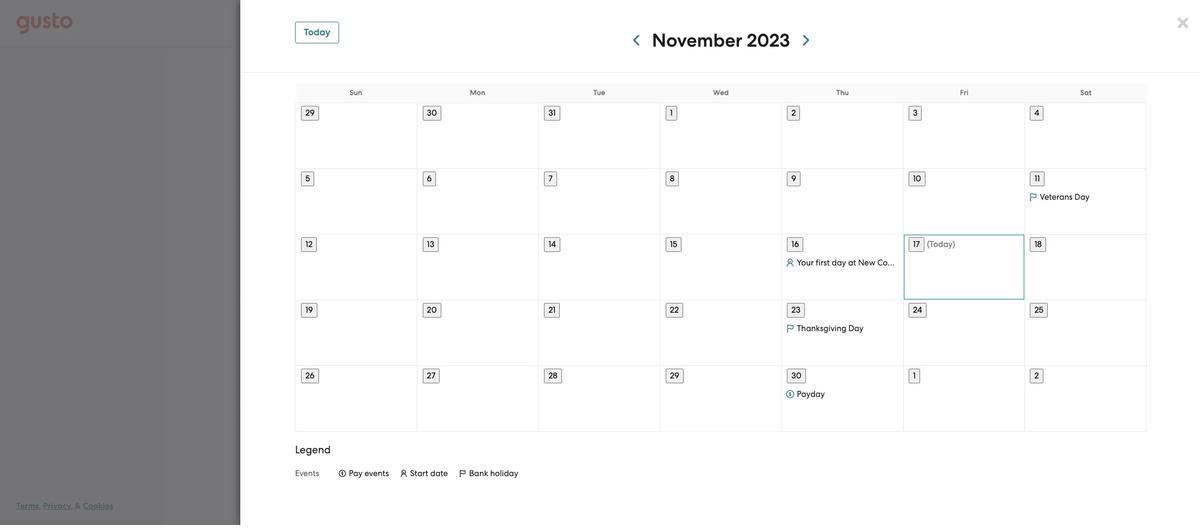 Task type: vqa. For each thing, say whether or not it's contained in the screenshot.
"GET" within 3 . You both get gift cards! $500 for you,
yes



Task type: describe. For each thing, give the bounding box(es) containing it.
1 vertical spatial 29 cell
[[661, 366, 782, 384]]

1 vertical spatial on
[[387, 516, 395, 525]]

2 button for left 2 cell
[[788, 106, 801, 121]]

get inside 'refer a business of 10+ employees and you both get double!'
[[1007, 366, 1018, 375]]

cards!
[[943, 319, 968, 330]]

misspellings
[[883, 503, 925, 512]]

first inside row group
[[816, 258, 830, 268]]

module__icon___go7vc image left bank
[[459, 470, 467, 478]]

add another
[[367, 339, 422, 350]]

0 vertical spatial terms
[[648, 477, 667, 486]]

the down "above"
[[411, 503, 423, 512]]

preview
[[609, 340, 643, 351]]

both inside 3 . you both get gift cards! $500 for you,
[[887, 319, 907, 330]]

and down additionally,
[[507, 490, 520, 499]]

account menu element
[[992, 0, 1185, 46]]

3 for 3 . you both get gift cards! $500 for you,
[[859, 319, 864, 331]]

days
[[770, 464, 787, 473]]

copy
[[346, 181, 379, 198]]

eligible
[[744, 490, 769, 499]]

and right copy
[[382, 181, 408, 198]]

they
[[868, 259, 889, 270]]

1 account from the left
[[923, 490, 950, 499]]

11
[[1035, 174, 1041, 184]]

1 , from the left
[[39, 502, 41, 512]]

linkedin button
[[507, 241, 545, 252]]

0 vertical spatial on
[[669, 503, 677, 512]]

referee down the paid,
[[981, 490, 1005, 499]]

8 button
[[666, 172, 679, 186]]

to right offered
[[383, 490, 390, 499]]

1 vertical spatial in
[[596, 416, 612, 438]]

or right has
[[709, 133, 718, 145]]

terms , privacy , & cookies
[[16, 502, 113, 512]]

gusto down including
[[760, 516, 780, 525]]

or up zenpayroll, on the right bottom
[[875, 503, 882, 512]]

works
[[858, 159, 896, 176]]

fri column header
[[961, 89, 969, 97]]

and up the qualify
[[558, 464, 572, 473]]

thu column header
[[837, 89, 849, 97]]

holiday
[[490, 469, 519, 479]]

card
[[1014, 464, 1029, 473]]

20
[[427, 306, 437, 315]]

get inside 3 . you both get gift cards! $500 for you,
[[909, 319, 923, 330]]

module__icon___go7vc image left payday
[[786, 390, 795, 399]]

and left invoice on the bottom right
[[952, 477, 966, 486]]

business left has
[[641, 133, 678, 145]]

owner
[[897, 212, 924, 223]]

cash in when your referral signs up for gusto.
[[324, 133, 517, 144]]

0 horizontal spatial receive
[[395, 477, 420, 486]]

november
[[652, 29, 743, 52]]

qualify,
[[333, 464, 358, 473]]

your left referee's
[[797, 464, 812, 473]]

will up click
[[622, 490, 634, 499]]

gusto.com
[[943, 516, 980, 525]]

you inside "to qualify, your referee must sign up for gusto by january 31st, 2024 and run one or more paid payrolls. within thirty (30) calendar days of your referee's first paid invoice, you will receive a $500 visa gift card and your referee will receive a $100 visa gift card. additionally, if you qualify pursuant to these terms and your referee onboards ten (10) or more employees prior to the first payroll run and invoice paid, the incentive offered to you above will increase to $1,000 and the incentive for your referee will increase to $200. in order to be eligible for the promotion payouts, both the referrer account and the referee account must be open at the time the payouts are issued. you cannot participate in pay-per-click advertising on trademarked terms, including any derivations, variations or misspellings thereof, for search or content- based campaigns on google, msn, or yahoo. for the purposes of these terms, trademarked terms include gusto, gusto payroll, gusto hr, gusto benefits, zenpayroll, gusto coupon, gusto.com and buy g"
[[492, 503, 505, 512]]

will up payouts
[[430, 490, 441, 499]]

17 cell
[[904, 235, 1025, 252]]

you, inside 3 . you both get gift cards! $500 for you,
[[898, 333, 916, 344]]

0 vertical spatial 1 cell
[[661, 103, 782, 121]]

22 button
[[666, 303, 684, 318]]

23 button
[[788, 303, 805, 318]]

$500 for you, $100 for them (or double!)
[[324, 102, 666, 124]]

of inside 'refer a business of 10+ employees and you both get double!'
[[901, 366, 908, 375]]

row containing sun
[[295, 84, 1147, 103]]

to right pursuant
[[619, 477, 626, 486]]

payday
[[797, 390, 825, 400]]

2 , from the left
[[71, 502, 73, 512]]

1 vertical spatial run
[[573, 464, 585, 473]]

invoice,
[[876, 464, 902, 473]]

4
[[1035, 108, 1040, 118]]

highest
[[476, 416, 542, 438]]

your down qualify,
[[339, 477, 354, 486]]

1 vertical spatial 2 cell
[[1025, 366, 1147, 384]]

2 vertical spatial more
[[800, 477, 818, 486]]

13 cell
[[417, 235, 539, 252]]

first inside 2 . they sign up and run their first paid payroll
[[859, 272, 875, 283]]

referee up "per-"
[[596, 490, 620, 499]]

0 vertical spatial more
[[720, 133, 742, 145]]

23
[[792, 306, 801, 315]]

2x
[[818, 364, 840, 386]]

to
[[324, 464, 331, 473]]

0 vertical spatial 29 cell
[[296, 103, 417, 121]]

limited
[[339, 82, 363, 90]]

11 button
[[1031, 172, 1045, 186]]

employees inside "to qualify, your referee must sign up for gusto by january 31st, 2024 and run one or more paid payrolls. within thirty (30) calendar days of your referee's first paid invoice, you will receive a $500 visa gift card and your referee will receive a $100 visa gift card. additionally, if you qualify pursuant to these terms and your referee onboards ten (10) or more employees prior to the first payroll run and invoice paid, the incentive offered to you above will increase to $1,000 and the incentive for your referee will increase to $200. in order to be eligible for the promotion payouts, both the referrer account and the referee account must be open at the time the payouts are issued. you cannot participate in pay-per-click advertising on trademarked terms, including any derivations, variations or misspellings thereof, for search or content- based campaigns on google, msn, or yahoo. for the purposes of these terms, trademarked terms include gusto, gusto payroll, gusto hr, gusto benefits, zenpayroll, gusto coupon, gusto.com and buy g"
[[820, 477, 857, 486]]

start
[[410, 469, 429, 479]]

signs
[[438, 133, 459, 144]]

module__icon___go7vc image left the start
[[400, 470, 408, 478]]

the down card
[[1013, 477, 1024, 486]]

first right referee's
[[844, 464, 857, 473]]

google,
[[397, 516, 425, 525]]

0 vertical spatial 2
[[792, 108, 796, 118]]

or up buy
[[990, 503, 998, 512]]

1 vertical spatial of
[[788, 464, 795, 473]]

link for share your link with another business owner
[[915, 198, 930, 209]]

in inside "to qualify, your referee must sign up for gusto by january 31st, 2024 and run one or more paid payrolls. within thirty (30) calendar days of your referee's first paid invoice, you will receive a $500 visa gift card and your referee will receive a $100 visa gift card. additionally, if you qualify pursuant to these terms and your referee onboards ten (10) or more employees prior to the first payroll run and invoice paid, the incentive offered to you above will increase to $1,000 and the incentive for your referee will increase to $200. in order to be eligible for the promotion payouts, both the referrer account and the referee account must be open at the time the payouts are issued. you cannot participate in pay-per-click advertising on trademarked terms, including any derivations, variations or misspellings thereof, for search or content- based campaigns on google, msn, or yahoo. for the purposes of these terms, trademarked terms include gusto, gusto payroll, gusto hr, gusto benefits, zenpayroll, gusto coupon, gusto.com and buy g"
[[573, 503, 579, 512]]

0 vertical spatial email
[[404, 274, 440, 291]]

paid inside 2 . they sign up and run their first paid payroll
[[877, 272, 897, 283]]

1 vertical spatial trademarked
[[592, 516, 637, 525]]

referee up offered
[[356, 477, 380, 486]]

another inside share your link with another business owner
[[953, 198, 987, 209]]

row group containing 12
[[295, 234, 1147, 300]]

ten
[[765, 477, 776, 486]]

payouts,
[[833, 490, 863, 499]]

0 vertical spatial $100
[[443, 102, 484, 124]]

module__icon___go7vc image left pay
[[339, 470, 346, 478]]

2 vertical spatial 2
[[1035, 371, 1039, 381]]

1 vertical spatial 30
[[792, 371, 802, 381]]

25 cell
[[1025, 301, 1147, 318]]

23 cell
[[782, 301, 904, 318]]

purposes
[[507, 516, 539, 525]]

. for 3
[[864, 319, 866, 330]]

16 cell
[[782, 235, 904, 252]]

wed
[[713, 89, 729, 97]]

open
[[353, 503, 370, 512]]

referee's
[[814, 464, 842, 473]]

5
[[306, 174, 310, 184]]

will up the referrer
[[918, 464, 930, 473]]

sat column header
[[1081, 89, 1092, 97]]

participate
[[533, 503, 571, 512]]

0 horizontal spatial by
[[385, 274, 401, 291]]

and up thereof,
[[952, 490, 966, 499]]

referral
[[404, 133, 436, 144]]

0 horizontal spatial terms,
[[570, 516, 591, 525]]

privacy
[[43, 502, 71, 512]]

double!)
[[594, 102, 666, 124]]

2 button for bottom 2 cell
[[1031, 369, 1044, 384]]

19
[[306, 306, 313, 315]]

january
[[492, 464, 521, 473]]

the left the referrer
[[883, 490, 894, 499]]

1 vertical spatial payroll
[[746, 416, 807, 438]]

wed column header
[[713, 89, 729, 97]]

search
[[966, 503, 989, 512]]

1 horizontal spatial if
[[572, 133, 578, 145]]

27 cell
[[417, 366, 539, 384]]

2 increase from the left
[[636, 490, 664, 499]]

referee left the start
[[377, 464, 402, 473]]

referee up the order
[[704, 477, 728, 486]]

6 cell
[[417, 169, 539, 186]]

1 vertical spatial 1 cell
[[904, 366, 1025, 384]]

november 2023
[[652, 29, 790, 52]]

legend
[[295, 444, 331, 457]]

22 cell
[[661, 301, 782, 318]]

time inside "to qualify, your referee must sign up for gusto by january 31st, 2024 and run one or more paid payrolls. within thirty (30) calendar days of your referee's first paid invoice, you will receive a $500 visa gift card and your referee will receive a $100 visa gift card. additionally, if you qualify pursuant to these terms and your referee onboards ten (10) or more employees prior to the first payroll run and invoice paid, the incentive offered to you above will increase to $1,000 and the incentive for your referee will increase to $200. in order to be eligible for the promotion payouts, both the referrer account and the referee account must be open at the time the payouts are issued. you cannot participate in pay-per-click advertising on trademarked terms, including any derivations, variations or misspellings thereof, for search or content- based campaigns on google, msn, or yahoo. for the purposes of these terms, trademarked terms include gusto, gusto payroll, gusto hr, gusto benefits, zenpayroll, gusto coupon, gusto.com and buy g"
[[394, 503, 410, 512]]

10 cell
[[904, 169, 1025, 186]]

or right the one
[[601, 464, 609, 473]]

the up cannot
[[522, 490, 534, 499]]

Enter email address email field
[[346, 303, 770, 327]]

gusto down derivations,
[[796, 516, 816, 525]]

0 horizontal spatial paid
[[630, 464, 646, 473]]

at inside row
[[849, 258, 857, 268]]

1 horizontal spatial must
[[403, 464, 420, 473]]

your down (or at the left top of page
[[580, 133, 599, 145]]

0 horizontal spatial $500
[[324, 102, 369, 124]]

0 horizontal spatial must
[[324, 503, 340, 512]]

buy
[[997, 516, 1010, 525]]

month view table
[[295, 84, 1147, 443]]

row group containing 29
[[295, 103, 1147, 169]]

veterans
[[1040, 192, 1073, 202]]

for inside 3 . you both get gift cards! $500 for you,
[[883, 333, 895, 344]]

15
[[670, 240, 678, 250]]

0 vertical spatial trademarked
[[679, 503, 724, 512]]

business up thirty
[[669, 416, 742, 438]]

1 vertical spatial terms
[[639, 516, 658, 525]]

order
[[704, 490, 723, 499]]

8
[[670, 174, 675, 184]]

share for the
[[354, 241, 379, 252]]

13 button
[[423, 238, 439, 252]]

0 horizontal spatial more
[[610, 464, 628, 473]]

or right (10)
[[791, 477, 799, 486]]

offered
[[356, 490, 381, 499]]

invoice
[[968, 477, 992, 486]]

employees inside 'refer a business of 10+ employees and you both get double!'
[[923, 366, 959, 375]]

&
[[75, 502, 81, 512]]

0 horizontal spatial 1
[[670, 108, 673, 118]]

tue
[[594, 89, 606, 97]]

and inside 2 . they sign up and run their first paid payroll
[[924, 259, 941, 270]]

1 button for bottommost 1 cell
[[909, 369, 921, 384]]

14 cell
[[539, 235, 661, 252]]

0 vertical spatial visa
[[984, 464, 998, 473]]

26
[[306, 371, 315, 381]]

2 inside 2 . they sign up and run their first paid payroll
[[859, 259, 864, 270]]

up for 99% satisfaction. highest score in small-business payroll software.
[[438, 464, 447, 473]]

payroll,
[[733, 516, 758, 525]]

$500 inside 3 . you both get gift cards! $500 for you,
[[859, 333, 881, 344]]

the left on:
[[381, 241, 395, 252]]

payroll inside "to qualify, your referee must sign up for gusto by january 31st, 2024 and run one or more paid payrolls. within thirty (30) calendar days of your referee's first paid invoice, you will receive a $500 visa gift card and your referee will receive a $100 visa gift card. additionally, if you qualify pursuant to these terms and your referee onboards ten (10) or more employees prior to the first payroll run and invoice paid, the incentive offered to you above will increase to $1,000 and the incentive for your referee will increase to $200. in order to be eligible for the promotion payouts, both the referrer account and the referee account must be open at the time the payouts are issued. you cannot participate in pay-per-click advertising on trademarked terms, including any derivations, variations or misspellings thereof, for search or content- based campaigns on google, msn, or yahoo. for the purposes of these terms, trademarked terms include gusto, gusto payroll, gusto hr, gusto benefits, zenpayroll, gusto coupon, gusto.com and buy g"
[[913, 477, 937, 486]]

0 vertical spatial link
[[483, 181, 505, 198]]

to right prior
[[877, 477, 884, 486]]

9 cell
[[782, 169, 904, 186]]

0 vertical spatial receive
[[932, 464, 956, 473]]

18
[[1035, 240, 1042, 250]]

your right qualify,
[[360, 464, 376, 473]]

15 cell
[[661, 235, 782, 252]]

module__icon___go7vc image down 23 button
[[786, 325, 795, 333]]

employees.
[[745, 133, 793, 145]]

your right share at top left
[[450, 181, 479, 198]]

based
[[324, 516, 345, 525]]

gusto right gusto,
[[711, 516, 731, 525]]

0 horizontal spatial 30 cell
[[417, 103, 539, 121]]

today
[[304, 27, 331, 38]]

21 button
[[544, 303, 560, 318]]

0 horizontal spatial gift
[[462, 477, 474, 486]]

1 horizontal spatial 1
[[913, 371, 916, 381]]

preview email
[[609, 340, 669, 351]]

0 horizontal spatial 10
[[697, 133, 707, 145]]

content-
[[999, 503, 1029, 512]]

or right msn, at the left bottom of page
[[447, 516, 454, 525]]

28
[[549, 371, 558, 381]]

qualify
[[560, 477, 584, 486]]

issued.
[[467, 503, 491, 512]]

20 button
[[423, 303, 441, 318]]

1 horizontal spatial paid
[[859, 464, 875, 473]]

. for 2
[[864, 259, 866, 270]]

0 vertical spatial you,
[[402, 102, 438, 124]]

row group containing 5
[[295, 169, 1147, 234]]

2 account from the left
[[1007, 490, 1034, 499]]

referrals image
[[982, 10, 990, 18]]

to up issued.
[[473, 490, 480, 499]]

0 horizontal spatial time
[[365, 82, 380, 90]]

6
[[427, 174, 432, 184]]

10 button
[[909, 172, 926, 186]]

for
[[482, 516, 492, 525]]

12 button
[[301, 238, 317, 252]]

1 vertical spatial visa
[[446, 477, 460, 486]]

the up the campaigns
[[381, 503, 393, 512]]

gusto up card.
[[460, 464, 480, 473]]

payroll inside 2 . they sign up and run their first paid payroll
[[899, 272, 929, 283]]

1 incentive from the left
[[324, 490, 354, 499]]

linkedin
[[510, 241, 541, 251]]

hr,
[[782, 516, 794, 525]]

paid,
[[993, 477, 1011, 486]]

0 vertical spatial 30
[[427, 108, 437, 118]]



Task type: locate. For each thing, give the bounding box(es) containing it.
run
[[944, 259, 958, 270], [573, 464, 585, 473], [939, 477, 950, 486]]

module__icon___go7vc image left your
[[786, 259, 795, 267]]

today button
[[295, 22, 339, 44]]

to right the order
[[725, 490, 732, 499]]

them
[[517, 102, 562, 124]]

1 horizontal spatial sign
[[891, 259, 908, 270]]

trademarked down the in
[[679, 503, 724, 512]]

on left "google,"
[[387, 516, 395, 525]]

email up 20
[[404, 274, 440, 291]]

will left the start
[[382, 477, 394, 486]]

add another button
[[354, 335, 422, 357]]

row for row group containing 12
[[296, 235, 1147, 300]]

0 horizontal spatial a
[[421, 477, 426, 486]]

include
[[660, 516, 685, 525]]

up inside "to qualify, your referee must sign up for gusto by january 31st, 2024 and run one or more paid payrolls. within thirty (30) calendar days of your referee's first paid invoice, you will receive a $500 visa gift card and your referee will receive a $100 visa gift card. additionally, if you qualify pursuant to these terms and your referee onboards ten (10) or more employees prior to the first payroll run and invoice paid, the incentive offered to you above will increase to $1,000 and the incentive for your referee will increase to $200. in order to be eligible for the promotion payouts, both the referrer account and the referee account must be open at the time the payouts are issued. you cannot participate in pay-per-click advertising on trademarked terms, including any derivations, variations or misspellings thereof, for search or content- based campaigns on google, msn, or yahoo. for the purposes of these terms, trademarked terms include gusto, gusto payroll, gusto hr, gusto benefits, zenpayroll, gusto coupon, gusto.com and buy g"
[[438, 464, 447, 473]]

link left on:
[[397, 241, 412, 252]]

how it works
[[813, 159, 896, 176]]

these up advertising
[[627, 477, 646, 486]]

1 vertical spatial 2 button
[[1031, 369, 1044, 384]]

up right signs on the top left
[[461, 133, 473, 144]]

and left buy
[[981, 516, 995, 525]]

of left 10+
[[901, 366, 908, 375]]

. inside 2 . they sign up and run their first paid payroll
[[864, 259, 866, 270]]

fri
[[961, 89, 969, 97]]

thanksgiving
[[797, 324, 847, 334]]

sign inside 2 . they sign up and run their first paid payroll
[[891, 259, 908, 270]]

3 inside 3 button
[[913, 108, 918, 118]]

share inside share your link with another business owner
[[867, 198, 891, 209]]

day for veterans day
[[1075, 192, 1090, 202]]

0 vertical spatial $500
[[324, 102, 369, 124]]

21
[[549, 306, 556, 315]]

business inside 'refer a business of 10+ employees and you both get double!'
[[872, 366, 899, 375]]

0 vertical spatial terms,
[[726, 503, 747, 512]]

1 horizontal spatial at
[[849, 258, 857, 268]]

row
[[295, 84, 1147, 103], [296, 169, 1147, 234], [296, 235, 1147, 300], [296, 301, 1147, 366], [296, 366, 1147, 432]]

2 vertical spatial link
[[397, 241, 412, 252]]

more up pursuant
[[610, 464, 628, 473]]

1 vertical spatial receive
[[395, 477, 420, 486]]

1 vertical spatial sign
[[422, 464, 436, 473]]

terms,
[[726, 503, 747, 512], [570, 516, 591, 525]]

0 vertical spatial in
[[347, 133, 355, 144]]

up for $500
[[461, 133, 473, 144]]

small-
[[616, 416, 669, 438]]

0 horizontal spatial be
[[342, 503, 351, 512]]

preview email button
[[609, 335, 669, 357]]

1 horizontal spatial terms,
[[726, 503, 747, 512]]

2 horizontal spatial gift
[[1000, 464, 1012, 473]]

7 cell
[[539, 169, 661, 186]]

account up thereof,
[[923, 490, 950, 499]]

double!
[[846, 375, 872, 383]]

referral's
[[602, 133, 639, 145]]

it
[[846, 159, 854, 176]]

mon column header
[[470, 89, 486, 97]]

first down new
[[859, 272, 875, 283]]

0 horizontal spatial in
[[347, 133, 355, 144]]

3 cell
[[904, 103, 1025, 121]]

up inside 2 . they sign up and run their first paid payroll
[[911, 259, 922, 270]]

2024
[[539, 464, 556, 473]]

0 horizontal spatial 2 button
[[788, 106, 801, 121]]

11 cell
[[1025, 169, 1147, 186]]

by up card.
[[482, 464, 490, 473]]

cannot
[[507, 503, 531, 512]]

link for share the link on: facebook
[[397, 241, 412, 252]]

. left they
[[864, 259, 866, 270]]

and down to
[[324, 477, 337, 486]]

0 vertical spatial get
[[909, 319, 923, 330]]

21 cell
[[539, 301, 661, 318]]

0 vertical spatial by
[[385, 274, 401, 291]]

both inside 'refer a business of 10+ employees and you both get double!'
[[989, 366, 1005, 375]]

you, up referral
[[402, 102, 438, 124]]

0 horizontal spatial account
[[923, 490, 950, 499]]

1 vertical spatial you,
[[898, 333, 916, 344]]

0 horizontal spatial another
[[387, 339, 422, 350]]

0 vertical spatial time
[[365, 82, 380, 90]]

24 cell
[[904, 301, 1025, 318]]

both
[[887, 319, 907, 330], [989, 366, 1005, 375], [865, 490, 881, 499]]

run inside 2 . they sign up and run their first paid payroll
[[944, 259, 958, 270]]

1 cell
[[661, 103, 782, 121], [904, 366, 1025, 384]]

time left offer
[[365, 82, 380, 90]]

1 vertical spatial at
[[372, 503, 380, 512]]

3 row group from the top
[[295, 234, 1147, 300]]

in left pay-
[[573, 503, 579, 512]]

you inside 'refer a business of 10+ employees and you both get double!'
[[975, 366, 988, 375]]

row containing 19
[[296, 301, 1147, 366]]

gift down "24" button
[[926, 319, 940, 330]]

you down 23 cell
[[868, 319, 884, 330]]

pay events
[[349, 469, 389, 479]]

gusto.
[[489, 133, 517, 144]]

incentive
[[324, 490, 354, 499], [535, 490, 566, 499]]

2 vertical spatial run
[[939, 477, 950, 486]]

24 button
[[909, 303, 927, 318]]

1 horizontal spatial 2 button
[[1031, 369, 1044, 384]]

run left the one
[[573, 464, 585, 473]]

1 . from the top
[[864, 259, 866, 270]]

14
[[549, 240, 556, 250]]

1 horizontal spatial 2 cell
[[1025, 366, 1147, 384]]

2 horizontal spatial link
[[915, 198, 930, 209]]

0 horizontal spatial 2
[[792, 108, 796, 118]]

29 for the topmost 29 "cell"
[[306, 108, 315, 118]]

gift left card.
[[462, 477, 474, 486]]

employees up payouts,
[[820, 477, 857, 486]]

30 button for 30 cell to the bottom
[[788, 369, 806, 384]]

1 increase from the left
[[443, 490, 471, 499]]

0 horizontal spatial you,
[[402, 102, 438, 124]]

2 cell
[[782, 103, 904, 121], [1025, 366, 1147, 384]]

$500 up invoice on the bottom right
[[964, 464, 982, 473]]

2 vertical spatial of
[[540, 516, 547, 525]]

30 button for the leftmost 30 cell
[[423, 106, 441, 121]]

row containing 5
[[296, 169, 1147, 234]]

0 vertical spatial must
[[403, 464, 420, 473]]

1 vertical spatial 30 cell
[[782, 366, 904, 384]]

1 horizontal spatial employees
[[923, 366, 959, 375]]

and down 17 button
[[924, 259, 941, 270]]

0 horizontal spatial 29 cell
[[296, 103, 417, 121]]

up right the start
[[438, 464, 447, 473]]

0 vertical spatial run
[[944, 259, 958, 270]]

19 cell
[[296, 301, 417, 318]]

share for your
[[867, 198, 891, 209]]

1 vertical spatial more
[[610, 464, 628, 473]]

1 vertical spatial 29
[[670, 371, 680, 381]]

facebook button
[[428, 241, 473, 252]]

1 cell down the wed
[[661, 103, 782, 121]]

derivations,
[[797, 503, 837, 512]]

2 vertical spatial in
[[573, 503, 579, 512]]

$500
[[324, 102, 369, 124], [859, 333, 881, 344], [964, 464, 982, 473]]

14 button
[[544, 238, 561, 252]]

employees right 10+
[[923, 366, 959, 375]]

an illustration of a handshake image
[[819, 258, 847, 285]]

29 cell
[[296, 103, 417, 121], [661, 366, 782, 384]]

16
[[792, 240, 799, 250]]

if down (or at the left top of page
[[572, 133, 578, 145]]

1 button
[[666, 106, 677, 121], [909, 369, 921, 384]]

card.
[[476, 477, 493, 486]]

5 cell
[[296, 169, 417, 186]]

you down $1,000
[[492, 503, 505, 512]]

the up search
[[968, 490, 979, 499]]

2 incentive from the left
[[535, 490, 566, 499]]

must up based
[[324, 503, 340, 512]]

× document
[[240, 0, 1202, 526]]

1 horizontal spatial up
[[461, 133, 473, 144]]

20 cell
[[417, 301, 539, 318]]

the up the any
[[782, 490, 794, 499]]

None field
[[346, 209, 692, 233]]

has
[[680, 133, 695, 145]]

if inside "to qualify, your referee must sign up for gusto by january 31st, 2024 and run one or more paid payrolls. within thirty (30) calendar days of your referee's first paid invoice, you will receive a $500 visa gift card and your referee will receive a $100 visa gift card. additionally, if you qualify pursuant to these terms and your referee onboards ten (10) or more employees prior to the first payroll run and invoice paid, the incentive offered to you above will increase to $1,000 and the incentive for your referee will increase to $200. in order to be eligible for the promotion payouts, both the referrer account and the referee account must be open at the time the payouts are issued. you cannot participate in pay-per-click advertising on trademarked terms, including any derivations, variations or misspellings thereof, for search or content- based campaigns on google, msn, or yahoo. for the purposes of these terms, trademarked terms include gusto, gusto payroll, gusto hr, gusto benefits, zenpayroll, gusto coupon, gusto.com and buy g"
[[540, 477, 544, 486]]

1 horizontal spatial these
[[627, 477, 646, 486]]

sign inside "to qualify, your referee must sign up for gusto by january 31st, 2024 and run one or more paid payrolls. within thirty (30) calendar days of your referee's first paid invoice, you will receive a $500 visa gift card and your referee will receive a $100 visa gift card. additionally, if you qualify pursuant to these terms and your referee onboards ten (10) or more employees prior to the first payroll run and invoice paid, the incentive offered to you above will increase to $1,000 and the incentive for your referee will increase to $200. in order to be eligible for the promotion payouts, both the referrer account and the referee account must be open at the time the payouts are issued. you cannot participate in pay-per-click advertising on trademarked terms, including any derivations, variations or misspellings thereof, for search or content- based campaigns on google, msn, or yahoo. for the purposes of these terms, trademarked terms include gusto, gusto payroll, gusto hr, gusto benefits, zenpayroll, gusto coupon, gusto.com and buy g"
[[422, 464, 436, 473]]

and down cards!
[[961, 366, 974, 375]]

paid up prior
[[859, 464, 875, 473]]

gift inside 3 . you both get gift cards! $500 for you,
[[926, 319, 940, 330]]

offer
[[382, 82, 398, 90]]

at right open
[[372, 503, 380, 512]]

both inside "to qualify, your referee must sign up for gusto by january 31st, 2024 and run one or more paid payrolls. within thirty (30) calendar days of your referee's first paid invoice, you will receive a $500 visa gift card and your referee will receive a $100 visa gift card. additionally, if you qualify pursuant to these terms and your referee onboards ten (10) or more employees prior to the first payroll run and invoice paid, the incentive offered to you above will increase to $1,000 and the incentive for your referee will increase to $200. in order to be eligible for the promotion payouts, both the referrer account and the referee account must be open at the time the payouts are issued. you cannot participate in pay-per-click advertising on trademarked terms, including any derivations, variations or misspellings thereof, for search or content- based campaigns on google, msn, or yahoo. for the purposes of these terms, trademarked terms include gusto, gusto payroll, gusto hr, gusto benefits, zenpayroll, gusto coupon, gusto.com and buy g"
[[865, 490, 881, 499]]

4 cell
[[1025, 103, 1147, 121]]

0 horizontal spatial 2 cell
[[782, 103, 904, 121]]

on:
[[414, 241, 428, 252]]

an illustration of a gift image
[[819, 318, 847, 345]]

increase
[[443, 490, 471, 499], [636, 490, 664, 499]]

29 for the bottom 29 "cell"
[[670, 371, 680, 381]]

module__icon___go7vc image down the 11 button
[[1030, 193, 1038, 202]]

terms down advertising
[[639, 516, 658, 525]]

1 horizontal spatial be
[[734, 490, 742, 499]]

, left privacy link
[[39, 502, 41, 512]]

first
[[816, 258, 830, 268], [859, 272, 875, 283], [844, 464, 857, 473], [899, 477, 911, 486]]

1 vertical spatial if
[[540, 477, 544, 486]]

30 button up 'cash in when your referral signs up for gusto.'
[[423, 106, 441, 121]]

row group
[[295, 103, 1147, 169], [295, 169, 1147, 234], [295, 234, 1147, 300], [295, 300, 1147, 366], [295, 366, 1147, 432]]

0 vertical spatial payroll
[[899, 272, 929, 283]]

row for row group containing 5
[[296, 169, 1147, 234]]

first up the referrer
[[899, 477, 911, 486]]

29 button for the topmost 29 "cell"
[[301, 106, 319, 121]]

29 button for the bottom 29 "cell"
[[666, 369, 684, 384]]

terms, up payroll,
[[726, 503, 747, 512]]

8 cell
[[661, 169, 782, 186]]

a inside 'refer a business of 10+ employees and you both get double!'
[[865, 366, 870, 375]]

a up "above"
[[421, 477, 426, 486]]

1 vertical spatial 30 button
[[788, 369, 806, 384]]

18 button
[[1031, 238, 1047, 252]]

at inside "to qualify, your referee must sign up for gusto by january 31st, 2024 and run one or more paid payrolls. within thirty (30) calendar days of your referee's first paid invoice, you will receive a $500 visa gift card and your referee will receive a $100 visa gift card. additionally, if you qualify pursuant to these terms and your referee onboards ten (10) or more employees prior to the first payroll run and invoice paid, the incentive offered to you above will increase to $1,000 and the incentive for your referee will increase to $200. in order to be eligible for the promotion payouts, both the referrer account and the referee account must be open at the time the payouts are issued. you cannot participate in pay-per-click advertising on trademarked terms, including any derivations, variations or misspellings thereof, for search or content- based campaigns on google, msn, or yahoo. for the purposes of these terms, trademarked terms include gusto, gusto payroll, gusto hr, gusto benefits, zenpayroll, gusto coupon, gusto.com and buy g"
[[372, 503, 380, 512]]

2 vertical spatial payroll
[[913, 477, 937, 486]]

veterans day
[[1040, 192, 1090, 202]]

1 horizontal spatial account
[[1007, 490, 1034, 499]]

terms
[[648, 477, 667, 486], [639, 516, 658, 525]]

row group containing 26
[[295, 366, 1147, 432]]

must up "above"
[[403, 464, 420, 473]]

invite
[[346, 274, 382, 291]]

first left day
[[816, 258, 830, 268]]

26 cell
[[296, 366, 417, 384]]

thereof,
[[926, 503, 953, 512]]

cash
[[324, 133, 345, 144]]

row for row group containing 19
[[296, 301, 1147, 366]]

receive up "above"
[[395, 477, 420, 486]]

18 cell
[[1025, 235, 1147, 252]]

and
[[382, 181, 408, 198], [924, 259, 941, 270], [961, 366, 974, 375], [558, 464, 572, 473], [324, 477, 337, 486], [952, 477, 966, 486], [507, 490, 520, 499], [952, 490, 966, 499], [981, 516, 995, 525]]

2x list
[[813, 180, 1041, 389]]

0 vertical spatial of
[[901, 366, 908, 375]]

in right score
[[596, 416, 612, 438]]

click
[[612, 503, 627, 512]]

day for thanksgiving day
[[849, 324, 864, 334]]

business up double!
[[872, 366, 899, 375]]

tue column header
[[594, 89, 606, 97]]

1 horizontal spatial 30 button
[[788, 369, 806, 384]]

row group containing 19
[[295, 300, 1147, 366]]

share
[[867, 198, 891, 209], [354, 241, 379, 252]]

email right preview at the right bottom
[[645, 340, 669, 351]]

. inside 3 . you both get gift cards! $500 for you,
[[864, 319, 866, 330]]

share up invite
[[354, 241, 379, 252]]

0 horizontal spatial share
[[354, 241, 379, 252]]

4 button
[[1031, 106, 1044, 121]]

above
[[406, 490, 428, 499]]

0 horizontal spatial these
[[549, 516, 568, 525]]

1 horizontal spatial you
[[868, 319, 884, 330]]

2 horizontal spatial a
[[958, 464, 962, 473]]

0 horizontal spatial of
[[540, 516, 547, 525]]

these down participate
[[549, 516, 568, 525]]

30 up payday
[[792, 371, 802, 381]]

link
[[483, 181, 505, 198], [915, 198, 930, 209], [397, 241, 412, 252]]

another inside button
[[387, 339, 422, 350]]

1 horizontal spatial 1 button
[[909, 369, 921, 384]]

a up gusto.com
[[958, 464, 962, 473]]

2 row group from the top
[[295, 169, 1147, 234]]

0 vertical spatial 2 cell
[[782, 103, 904, 121]]

1 horizontal spatial of
[[788, 464, 795, 473]]

copy and share your link
[[346, 181, 505, 198]]

31st,
[[522, 464, 537, 473]]

link inside share your link with another business owner
[[915, 198, 930, 209]]

30
[[427, 108, 437, 118], [792, 371, 802, 381]]

10 inside button
[[913, 174, 922, 184]]

time
[[365, 82, 380, 90], [394, 503, 410, 512]]

additionally,
[[495, 477, 538, 486]]

you inside 3 . you both get gift cards! $500 for you,
[[868, 319, 884, 330]]

you
[[868, 319, 884, 330], [492, 503, 505, 512]]

1 vertical spatial you
[[492, 503, 505, 512]]

must
[[403, 464, 420, 473], [324, 503, 340, 512]]

more left employees.
[[720, 133, 742, 145]]

1 horizontal spatial on
[[669, 503, 677, 512]]

0 vertical spatial day
[[1075, 192, 1090, 202]]

$500 inside "to qualify, your referee must sign up for gusto by january 31st, 2024 and run one or more paid payrolls. within thirty (30) calendar days of your referee's first paid invoice, you will receive a $500 visa gift card and your referee will receive a $100 visa gift card. additionally, if you qualify pursuant to these terms and your referee onboards ten (10) or more employees prior to the first payroll run and invoice paid, the incentive offered to you above will increase to $1,000 and the incentive for your referee will increase to $200. in order to be eligible for the promotion payouts, both the referrer account and the referee account must be open at the time the payouts are issued. you cannot participate in pay-per-click advertising on trademarked terms, including any derivations, variations or misspellings thereof, for search or content- based campaigns on google, msn, or yahoo. for the purposes of these terms, trademarked terms include gusto, gusto payroll, gusto hr, gusto benefits, zenpayroll, gusto coupon, gusto.com and buy g"
[[964, 464, 982, 473]]

row containing 26
[[296, 366, 1147, 432]]

$1,000
[[482, 490, 505, 499]]

2 horizontal spatial in
[[596, 416, 612, 438]]

cookies button
[[83, 500, 113, 513]]

by inside "to qualify, your referee must sign up for gusto by january 31st, 2024 and run one or more paid payrolls. within thirty (30) calendar days of your referee's first paid invoice, you will receive a $500 visa gift card and your referee will receive a $100 visa gift card. additionally, if you qualify pursuant to these terms and your referee onboards ten (10) or more employees prior to the first payroll run and invoice paid, the incentive offered to you above will increase to $1,000 and the incentive for your referee will increase to $200. in order to be eligible for the promotion payouts, both the referrer account and the referee account must be open at the time the payouts are issued. you cannot participate in pay-per-click advertising on trademarked terms, including any derivations, variations or misspellings thereof, for search or content- based campaigns on google, msn, or yahoo. for the purposes of these terms, trademarked terms include gusto, gusto payroll, gusto hr, gusto benefits, zenpayroll, gusto coupon, gusto.com and buy g"
[[482, 464, 490, 473]]

another right add
[[387, 339, 422, 350]]

1 button up if your referral's business has 10 or more employees.
[[666, 106, 677, 121]]

link down gusto.
[[483, 181, 505, 198]]

get
[[909, 319, 923, 330], [1007, 366, 1018, 375]]

0 vertical spatial if
[[572, 133, 578, 145]]

1 horizontal spatial 10
[[913, 174, 922, 184]]

be
[[734, 490, 742, 499], [342, 503, 351, 512]]

1 horizontal spatial 3
[[913, 108, 918, 118]]

terms, down pay-
[[570, 516, 591, 525]]

1 button for 1 cell to the top
[[666, 106, 677, 121]]

another down 10 cell
[[953, 198, 987, 209]]

2 . from the top
[[864, 319, 866, 330]]

payroll down company
[[899, 272, 929, 283]]

these
[[627, 477, 646, 486], [549, 516, 568, 525]]

1 horizontal spatial 2
[[859, 259, 864, 270]]

2 vertical spatial gift
[[462, 477, 474, 486]]

add
[[367, 339, 385, 350]]

9
[[792, 174, 797, 184]]

1 horizontal spatial trademarked
[[679, 503, 724, 512]]

your right when
[[383, 133, 402, 144]]

your up pay-
[[579, 490, 594, 499]]

30 cell
[[417, 103, 539, 121], [782, 366, 904, 384]]

sun column header
[[350, 89, 362, 97]]

row containing 12
[[296, 235, 1147, 300]]

coupon,
[[912, 516, 941, 525]]

row for row group containing 26
[[296, 366, 1147, 432]]

0 horizontal spatial trademarked
[[592, 516, 637, 525]]

1 row group from the top
[[295, 103, 1147, 169]]

business inside share your link with another business owner
[[859, 212, 895, 223]]

account
[[923, 490, 950, 499], [1007, 490, 1034, 499]]

× button
[[1177, 8, 1191, 35]]

12 cell
[[296, 235, 417, 252]]

3 for 3
[[913, 108, 918, 118]]

0 vertical spatial 3
[[913, 108, 918, 118]]

refer a business of 10+ employees and you both get double!
[[846, 366, 1018, 383]]

1 horizontal spatial day
[[1075, 192, 1090, 202]]

your down within on the bottom right
[[687, 477, 702, 486]]

1 horizontal spatial in
[[573, 503, 579, 512]]

and inside 'refer a business of 10+ employees and you both get double!'
[[961, 366, 974, 375]]

0 vertical spatial a
[[865, 366, 870, 375]]

1 horizontal spatial receive
[[932, 464, 956, 473]]

account up content-
[[1007, 490, 1034, 499]]

1 vertical spatial 1
[[913, 371, 916, 381]]

1 horizontal spatial 29 cell
[[661, 366, 782, 384]]

1 horizontal spatial 30
[[792, 371, 802, 381]]

your inside share your link with another business owner
[[894, 198, 913, 209]]

0 vertical spatial you
[[868, 319, 884, 330]]

31 cell
[[539, 103, 661, 121]]

gusto navigation element
[[0, 47, 163, 90]]

17 button
[[909, 238, 925, 252]]

0 horizontal spatial ,
[[39, 502, 41, 512]]

4 row group from the top
[[295, 300, 1147, 366]]

to down and
[[666, 490, 673, 499]]

1 vertical spatial be
[[342, 503, 351, 512]]

onboards
[[730, 477, 763, 486]]

28 cell
[[539, 366, 661, 384]]

27 button
[[423, 369, 440, 384]]

1 button down 3 . you both get gift cards! $500 for you,
[[909, 369, 921, 384]]

module__icon___go7vc image
[[1030, 193, 1038, 202], [786, 259, 795, 267], [786, 325, 795, 333], [786, 390, 795, 399], [339, 470, 346, 478], [400, 470, 408, 478], [459, 470, 467, 478]]

gusto down misspellings
[[890, 516, 910, 525]]

share your link with another business owner
[[859, 198, 987, 223]]

the right for
[[494, 516, 505, 525]]

10+
[[910, 366, 921, 375]]

0 vertical spatial up
[[461, 133, 473, 144]]

payouts
[[425, 503, 452, 512]]

software.
[[811, 416, 893, 438]]

1 vertical spatial these
[[549, 516, 568, 525]]

satisfaction.
[[365, 416, 472, 438]]

home image
[[16, 12, 73, 34]]

thu
[[837, 89, 849, 97]]

2 vertical spatial both
[[865, 490, 881, 499]]

19 button
[[301, 303, 317, 318]]

. down 23 cell
[[864, 319, 866, 330]]

or
[[709, 133, 718, 145], [601, 464, 609, 473], [791, 477, 799, 486], [875, 503, 882, 512], [990, 503, 998, 512], [447, 516, 454, 525]]

share down works
[[867, 198, 891, 209]]

0 horizontal spatial day
[[849, 324, 864, 334]]

5 row group from the top
[[295, 366, 1147, 432]]

terms
[[16, 502, 39, 512]]

0 vertical spatial another
[[953, 198, 987, 209]]

share
[[411, 181, 447, 198]]

3 inside 3 . you both get gift cards! $500 for you,
[[859, 319, 864, 331]]

the down invoice,
[[886, 477, 897, 486]]

per-
[[597, 503, 612, 512]]

1 vertical spatial 2
[[859, 259, 864, 270]]

0 horizontal spatial 30
[[427, 108, 437, 118]]

1 horizontal spatial ,
[[71, 502, 73, 512]]

2 vertical spatial a
[[421, 477, 426, 486]]

30 cell down mon at the left top of page
[[417, 103, 539, 121]]

1 cell down cards!
[[904, 366, 1025, 384]]

$100 inside "to qualify, your referee must sign up for gusto by january 31st, 2024 and run one or more paid payrolls. within thirty (30) calendar days of your referee's first paid invoice, you will receive a $500 visa gift card and your referee will receive a $100 visa gift card. additionally, if you qualify pursuant to these terms and your referee onboards ten (10) or more employees prior to the first payroll run and invoice paid, the incentive offered to you above will increase to $1,000 and the incentive for your referee will increase to $200. in order to be eligible for the promotion payouts, both the referrer account and the referee account must be open at the time the payouts are issued. you cannot participate in pay-per-click advertising on trademarked terms, including any derivations, variations or misspellings thereof, for search or content- based campaigns on google, msn, or yahoo. for the purposes of these terms, trademarked terms include gusto, gusto payroll, gusto hr, gusto benefits, zenpayroll, gusto coupon, gusto.com and buy g"
[[428, 477, 444, 486]]

email inside button
[[645, 340, 669, 351]]

business left owner on the top right of the page
[[859, 212, 895, 223]]

increase up are
[[443, 490, 471, 499]]

share the link on: facebook
[[354, 241, 468, 252]]

26 button
[[301, 369, 319, 384]]

if your referral's business has 10 or more employees.
[[570, 133, 793, 145]]



